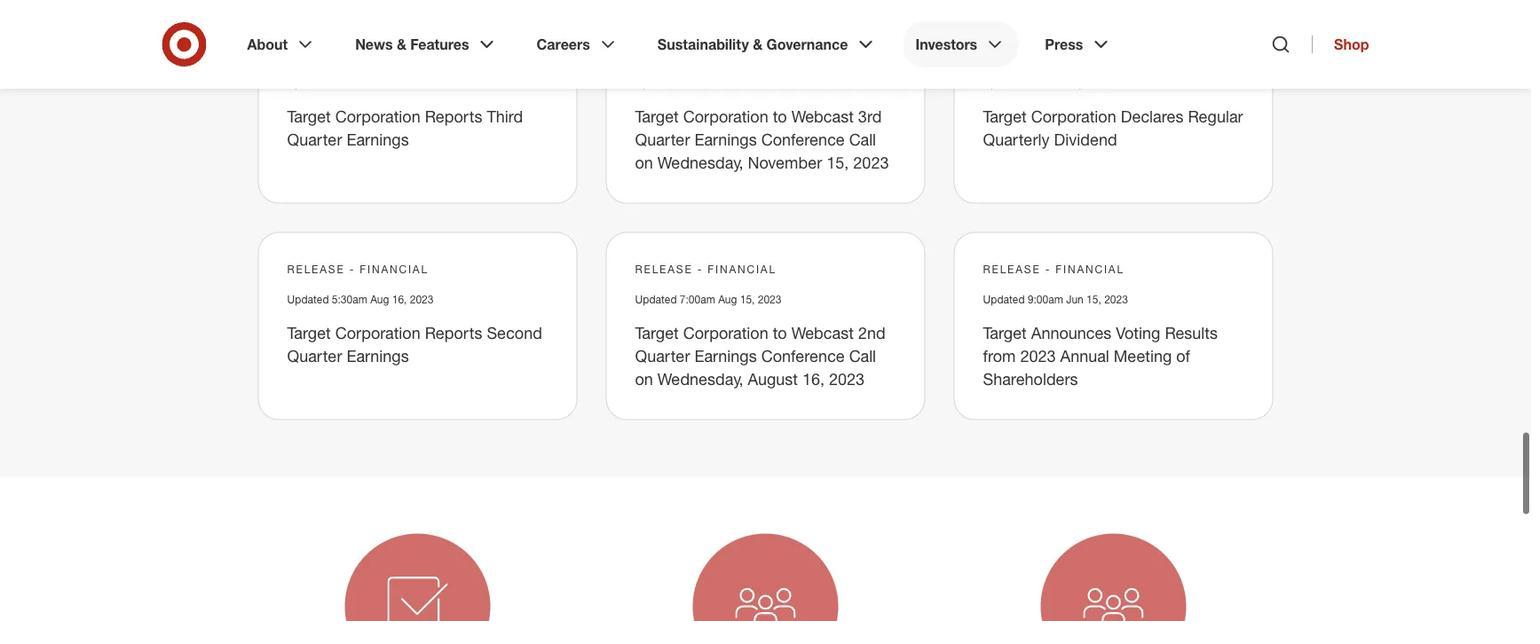 Task type: locate. For each thing, give the bounding box(es) containing it.
1 vertical spatial wednesday,
[[658, 370, 744, 389]]

webcast left 2nd
[[792, 324, 854, 343]]

1 vertical spatial call
[[850, 347, 877, 366]]

quarter down updated 5:30am aug 16, 2023
[[287, 347, 342, 366]]

5:30am for target corporation declares regular quarterly dividend
[[1028, 77, 1064, 90]]

financial up updated 5:30am aug 16, 2023
[[360, 263, 429, 276]]

1 on from the top
[[635, 153, 654, 172]]

quarter inside target corporation reports second quarter earnings
[[287, 347, 342, 366]]

aug up "target corporation reports second quarter earnings" link
[[371, 293, 389, 307]]

2 wednesday, from the top
[[658, 370, 744, 389]]

november
[[748, 153, 823, 172]]

1 horizontal spatial &
[[753, 36, 763, 53]]

quarter down updated 5:30am nov 15, 2023
[[287, 130, 342, 149]]

financial up jun
[[1056, 263, 1125, 276]]

webcast
[[792, 107, 854, 126], [792, 324, 854, 343]]

0 vertical spatial call
[[850, 130, 877, 149]]

governance
[[767, 36, 849, 53]]

press
[[1045, 36, 1084, 53]]

webcast inside target corporation to webcast 3rd quarter earnings conference call on wednesday, november 15, 2023
[[792, 107, 854, 126]]

target corporation declares regular quarterly dividend link
[[984, 107, 1244, 149]]

2023 for target corporation declares regular quarterly dividend
[[1107, 77, 1130, 90]]

release - financial up updated 7:00am nov 14, 2023
[[635, 46, 777, 60]]

1 vertical spatial conference
[[762, 347, 845, 366]]

corporation for target corporation declares regular quarterly dividend
[[1032, 107, 1117, 126]]

16, right august
[[803, 370, 825, 389]]

webcast for 15,
[[792, 107, 854, 126]]

wednesday, for august
[[658, 370, 744, 389]]

1 & from the left
[[397, 36, 407, 53]]

target down updated 7:00am aug 15, 2023
[[635, 324, 679, 343]]

7:00am
[[680, 77, 716, 90], [680, 293, 716, 307]]

quarter inside target corporation to webcast 3rd quarter earnings conference call on wednesday, november 15, 2023
[[635, 130, 690, 149]]

target up the quarterly
[[984, 107, 1027, 126]]

on inside target corporation to webcast 3rd quarter earnings conference call on wednesday, november 15, 2023
[[635, 153, 654, 172]]

target corporation to webcast 2nd quarter earnings conference call on wednesday, august 16, 2023
[[635, 324, 886, 389]]

2 7:00am from the top
[[680, 293, 716, 307]]

results
[[1166, 324, 1218, 343]]

target corporation reports third quarter earnings
[[287, 107, 523, 149]]

release - financial up updated 7:00am aug 15, 2023
[[635, 263, 777, 276]]

corporation up dividend
[[1032, 107, 1117, 126]]

about link
[[235, 21, 329, 67]]

aug for reports
[[371, 293, 389, 307]]

release up updated 7:00am aug 15, 2023
[[635, 263, 693, 276]]

2023 inside the target corporation to webcast 2nd quarter earnings conference call on wednesday, august 16, 2023
[[829, 370, 865, 389]]

corporation down updated 7:00am aug 15, 2023
[[684, 324, 769, 343]]

2023 up voting
[[1105, 293, 1129, 307]]

- up updated 5:30am aug 16, 2023
[[350, 263, 355, 276]]

corporation
[[335, 107, 421, 126], [684, 107, 769, 126], [1032, 107, 1117, 126], [335, 324, 421, 343], [684, 324, 769, 343]]

target inside target corporation declares regular quarterly dividend
[[984, 107, 1027, 126]]

aug up target corporation to webcast 2nd quarter earnings conference call on wednesday, august 16, 2023 link
[[719, 293, 738, 307]]

features
[[411, 36, 469, 53]]

- up updated 5:30am nov 15, 2023
[[350, 46, 355, 60]]

1 call from the top
[[850, 130, 877, 149]]

call down 3rd
[[850, 130, 877, 149]]

target inside target corporation reports second quarter earnings
[[287, 324, 331, 343]]

0 vertical spatial on
[[635, 153, 654, 172]]

corporation inside target corporation reports second quarter earnings
[[335, 324, 421, 343]]

0 vertical spatial 16,
[[392, 293, 407, 307]]

1 aug from the left
[[371, 293, 389, 307]]

financial for target announces voting results from 2023 annual meeting of shareholders
[[1056, 263, 1125, 276]]

reports
[[425, 107, 483, 126], [425, 324, 483, 343]]

nov left 14,
[[719, 77, 738, 90]]

updated 7:00am nov 14, 2023
[[635, 77, 782, 90]]

earnings down updated 5:30am nov 15, 2023
[[347, 130, 409, 149]]

financial
[[360, 46, 429, 60], [708, 46, 777, 60], [1056, 46, 1125, 60], [360, 263, 429, 276], [708, 263, 777, 276], [1056, 263, 1125, 276]]

16,
[[392, 293, 407, 307], [803, 370, 825, 389]]

2023 for target corporation to webcast 2nd quarter earnings conference call on wednesday, august 16, 2023
[[758, 293, 782, 307]]

target
[[287, 107, 331, 126], [635, 107, 679, 126], [984, 107, 1027, 126], [287, 324, 331, 343], [635, 324, 679, 343], [984, 324, 1027, 343]]

webcast inside the target corporation to webcast 2nd quarter earnings conference call on wednesday, august 16, 2023
[[792, 324, 854, 343]]

updated
[[287, 77, 329, 90], [635, 77, 677, 90], [984, 77, 1025, 90], [287, 293, 329, 307], [635, 293, 677, 307], [984, 293, 1025, 307]]

conference for november
[[762, 130, 845, 149]]

target corporation reports second quarter earnings link
[[287, 324, 542, 366]]

target inside target corporation to webcast 3rd quarter earnings conference call on wednesday, november 15, 2023
[[635, 107, 679, 126]]

to up november
[[773, 107, 787, 126]]

1 vertical spatial reports
[[425, 324, 483, 343]]

2023
[[410, 77, 434, 90], [758, 77, 782, 90], [1107, 77, 1130, 90], [854, 153, 889, 172], [410, 293, 434, 307], [758, 293, 782, 307], [1105, 293, 1129, 307], [1021, 347, 1056, 366], [829, 370, 865, 389]]

updated 9:00am jun 15, 2023
[[984, 293, 1129, 307]]

2 on from the top
[[635, 370, 654, 389]]

- for target corporation declares regular quarterly dividend
[[1046, 46, 1052, 60]]

0 vertical spatial reports
[[425, 107, 483, 126]]

0 horizontal spatial nov
[[371, 77, 389, 90]]

updated for target announces voting results from 2023 annual meeting of shareholders
[[984, 293, 1025, 307]]

to inside target corporation to webcast 3rd quarter earnings conference call on wednesday, november 15, 2023
[[773, 107, 787, 126]]

- up 9:00am
[[1046, 263, 1052, 276]]

2023 up target corporation to webcast 2nd quarter earnings conference call on wednesday, august 16, 2023 link
[[758, 293, 782, 307]]

16, up "target corporation reports second quarter earnings" link
[[392, 293, 407, 307]]

shop
[[1335, 36, 1370, 53]]

earnings inside the target corporation reports third quarter earnings
[[347, 130, 409, 149]]

financial up 20,
[[1056, 46, 1125, 60]]

2023 down 2nd
[[829, 370, 865, 389]]

earnings up august
[[695, 347, 757, 366]]

1 horizontal spatial aug
[[719, 293, 738, 307]]

5:30am up "target corporation reports second quarter earnings" link
[[332, 293, 368, 307]]

release left press
[[984, 46, 1041, 60]]

corporation down updated 5:30am nov 15, 2023
[[335, 107, 421, 126]]

1 vertical spatial to
[[773, 324, 787, 343]]

target inside the target corporation reports third quarter earnings
[[287, 107, 331, 126]]

call inside the target corporation to webcast 2nd quarter earnings conference call on wednesday, august 16, 2023
[[850, 347, 877, 366]]

earnings inside target corporation reports second quarter earnings
[[347, 347, 409, 366]]

wednesday, inside the target corporation to webcast 2nd quarter earnings conference call on wednesday, august 16, 2023
[[658, 370, 744, 389]]

to for august
[[773, 324, 787, 343]]

call inside target corporation to webcast 3rd quarter earnings conference call on wednesday, november 15, 2023
[[850, 130, 877, 149]]

1 7:00am from the top
[[680, 77, 716, 90]]

2 to from the top
[[773, 324, 787, 343]]

earnings
[[347, 130, 409, 149], [695, 130, 757, 149], [347, 347, 409, 366], [695, 347, 757, 366]]

2 webcast from the top
[[792, 324, 854, 343]]

15,
[[392, 77, 407, 90], [827, 153, 849, 172], [740, 293, 755, 307], [1087, 293, 1102, 307]]

conference inside target corporation to webcast 3rd quarter earnings conference call on wednesday, november 15, 2023
[[762, 130, 845, 149]]

15, right november
[[827, 153, 849, 172]]

release - financial up updated 5:30am nov 15, 2023
[[287, 46, 429, 60]]

quarter
[[287, 130, 342, 149], [635, 130, 690, 149], [287, 347, 342, 366], [635, 347, 690, 366]]

webcast left 3rd
[[792, 107, 854, 126]]

2023 down news & features link on the left top of the page
[[410, 77, 434, 90]]

release - financial for target announces voting results from 2023 annual meeting of shareholders
[[984, 263, 1125, 276]]

quarter down updated 7:00am nov 14, 2023
[[635, 130, 690, 149]]

nov down the news
[[371, 77, 389, 90]]

corporation inside the target corporation to webcast 2nd quarter earnings conference call on wednesday, august 16, 2023
[[684, 324, 769, 343]]

5:30am left sep
[[1028, 77, 1064, 90]]

voting
[[1117, 324, 1161, 343]]

2 & from the left
[[753, 36, 763, 53]]

financial for target corporation to webcast 3rd quarter earnings conference call on wednesday, november 15, 2023
[[708, 46, 777, 60]]

financial for target corporation reports third quarter earnings
[[360, 46, 429, 60]]

target down updated 5:30am nov 15, 2023
[[287, 107, 331, 126]]

sustainability & governance link
[[646, 21, 889, 67]]

corporation inside target corporation to webcast 3rd quarter earnings conference call on wednesday, november 15, 2023
[[684, 107, 769, 126]]

release up updated 7:00am nov 14, 2023
[[635, 46, 693, 60]]

- up updated 7:00am nov 14, 2023
[[698, 46, 704, 60]]

release - financial up 'updated 9:00am jun 15, 2023'
[[984, 263, 1125, 276]]

target announces voting results from 2023 annual meeting of shareholders link
[[984, 324, 1218, 389]]

call down 2nd
[[850, 347, 877, 366]]

target inside target announces voting results from 2023 annual meeting of shareholders
[[984, 324, 1027, 343]]

reports left second at the bottom left
[[425, 324, 483, 343]]

16, inside the target corporation to webcast 2nd quarter earnings conference call on wednesday, august 16, 2023
[[803, 370, 825, 389]]

7:00am up target corporation to webcast 2nd quarter earnings conference call on wednesday, august 16, 2023 link
[[680, 293, 716, 307]]

0 vertical spatial 7:00am
[[680, 77, 716, 90]]

release up updated 5:30am aug 16, 2023
[[287, 263, 345, 276]]

1 reports from the top
[[425, 107, 483, 126]]

target inside the target corporation to webcast 2nd quarter earnings conference call on wednesday, august 16, 2023
[[635, 324, 679, 343]]

jun
[[1067, 293, 1084, 307]]

2nd
[[859, 324, 886, 343]]

2 aug from the left
[[719, 293, 738, 307]]

nov for to
[[719, 77, 738, 90]]

release - financial for target corporation reports third quarter earnings
[[287, 46, 429, 60]]

1 horizontal spatial 16,
[[803, 370, 825, 389]]

wednesday,
[[658, 153, 744, 172], [658, 370, 744, 389]]

to inside the target corporation to webcast 2nd quarter earnings conference call on wednesday, august 16, 2023
[[773, 324, 787, 343]]

earnings down updated 5:30am aug 16, 2023
[[347, 347, 409, 366]]

to
[[773, 107, 787, 126], [773, 324, 787, 343]]

- up updated 7:00am aug 15, 2023
[[698, 263, 704, 276]]

0 vertical spatial conference
[[762, 130, 845, 149]]

corporation down updated 5:30am aug 16, 2023
[[335, 324, 421, 343]]

conference up august
[[762, 347, 845, 366]]

reports inside target corporation reports second quarter earnings
[[425, 324, 483, 343]]

15, up the target corporation to webcast 2nd quarter earnings conference call on wednesday, august 16, 2023
[[740, 293, 755, 307]]

nov
[[371, 77, 389, 90], [719, 77, 738, 90]]

target down updated 5:30am aug 16, 2023
[[287, 324, 331, 343]]

on
[[635, 153, 654, 172], [635, 370, 654, 389]]

release for target corporation reports second quarter earnings
[[287, 263, 345, 276]]

- for target corporation reports third quarter earnings
[[350, 46, 355, 60]]

15, for from
[[1087, 293, 1102, 307]]

on inside the target corporation to webcast 2nd quarter earnings conference call on wednesday, august 16, 2023
[[635, 370, 654, 389]]

2 reports from the top
[[425, 324, 483, 343]]

- for target announces voting results from 2023 annual meeting of shareholders
[[1046, 263, 1052, 276]]

financial up updated 5:30am nov 15, 2023
[[360, 46, 429, 60]]

earnings down updated 7:00am nov 14, 2023
[[695, 130, 757, 149]]

2023 down 3rd
[[854, 153, 889, 172]]

1 vertical spatial 16,
[[803, 370, 825, 389]]

& up 14,
[[753, 36, 763, 53]]

0 vertical spatial to
[[773, 107, 787, 126]]

0 horizontal spatial &
[[397, 36, 407, 53]]

call
[[850, 130, 877, 149], [850, 347, 877, 366]]

9:00am
[[1028, 293, 1064, 307]]

press link
[[1033, 21, 1125, 67]]

corporation inside target corporation declares regular quarterly dividend
[[1032, 107, 1117, 126]]

1 webcast from the top
[[792, 107, 854, 126]]

1 nov from the left
[[371, 77, 389, 90]]

2023 up "target corporation reports second quarter earnings" link
[[410, 293, 434, 307]]

reports inside the target corporation reports third quarter earnings
[[425, 107, 483, 126]]

target corporation declares regular quarterly dividend
[[984, 107, 1244, 149]]

financial up updated 7:00am aug 15, 2023
[[708, 263, 777, 276]]

call for 3rd
[[850, 130, 877, 149]]

2023 for target corporation to webcast 3rd quarter earnings conference call on wednesday, november 15, 2023
[[758, 77, 782, 90]]

aug for to
[[719, 293, 738, 307]]

7:00am down sustainability
[[680, 77, 716, 90]]

financial up 14,
[[708, 46, 777, 60]]

2 conference from the top
[[762, 347, 845, 366]]

7:00am for target corporation to webcast 2nd quarter earnings conference call on wednesday, august 16, 2023
[[680, 293, 716, 307]]

- up 'updated 5:30am sep 20, 2023'
[[1046, 46, 1052, 60]]

corporation down updated 7:00am nov 14, 2023
[[684, 107, 769, 126]]

on for target corporation to webcast 3rd quarter earnings conference call on wednesday, november 15, 2023
[[635, 153, 654, 172]]

release - financial
[[287, 46, 429, 60], [635, 46, 777, 60], [984, 46, 1125, 60], [287, 263, 429, 276], [635, 263, 777, 276], [984, 263, 1125, 276]]

15, right jun
[[1087, 293, 1102, 307]]

wednesday, down updated 7:00am nov 14, 2023
[[658, 153, 744, 172]]

1 vertical spatial webcast
[[792, 324, 854, 343]]

0 vertical spatial webcast
[[792, 107, 854, 126]]

& right the news
[[397, 36, 407, 53]]

release for target corporation to webcast 2nd quarter earnings conference call on wednesday, august 16, 2023
[[635, 263, 693, 276]]

&
[[397, 36, 407, 53], [753, 36, 763, 53]]

sep
[[1067, 77, 1086, 90]]

corporation inside the target corporation reports third quarter earnings
[[335, 107, 421, 126]]

1 horizontal spatial nov
[[719, 77, 738, 90]]

target up from
[[984, 324, 1027, 343]]

to up august
[[773, 324, 787, 343]]

1 conference from the top
[[762, 130, 845, 149]]

wednesday, left august
[[658, 370, 744, 389]]

quarter inside the target corporation reports third quarter earnings
[[287, 130, 342, 149]]

1 vertical spatial on
[[635, 370, 654, 389]]

reports left third
[[425, 107, 483, 126]]

release up 9:00am
[[984, 263, 1041, 276]]

2023 right 20,
[[1107, 77, 1130, 90]]

3rd
[[859, 107, 882, 126]]

on for target corporation to webcast 2nd quarter earnings conference call on wednesday, august 16, 2023
[[635, 370, 654, 389]]

release
[[287, 46, 345, 60], [635, 46, 693, 60], [984, 46, 1041, 60], [287, 263, 345, 276], [635, 263, 693, 276], [984, 263, 1041, 276]]

2 nov from the left
[[719, 77, 738, 90]]

2023 right 14,
[[758, 77, 782, 90]]

conference up november
[[762, 130, 845, 149]]

release - financial up 'updated 5:30am sep 20, 2023'
[[984, 46, 1125, 60]]

conference
[[762, 130, 845, 149], [762, 347, 845, 366]]

release up updated 5:30am nov 15, 2023
[[287, 46, 345, 60]]

1 wednesday, from the top
[[658, 153, 744, 172]]

quarterly
[[984, 130, 1050, 149]]

target down updated 7:00am nov 14, 2023
[[635, 107, 679, 126]]

0 horizontal spatial aug
[[371, 293, 389, 307]]

sustainability
[[658, 36, 749, 53]]

wednesday, inside target corporation to webcast 3rd quarter earnings conference call on wednesday, november 15, 2023
[[658, 153, 744, 172]]

-
[[350, 46, 355, 60], [698, 46, 704, 60], [1046, 46, 1052, 60], [350, 263, 355, 276], [698, 263, 704, 276], [1046, 263, 1052, 276]]

from
[[984, 347, 1016, 366]]

third
[[487, 107, 523, 126]]

1 vertical spatial 7:00am
[[680, 293, 716, 307]]

webcast for 16,
[[792, 324, 854, 343]]

0 vertical spatial wednesday,
[[658, 153, 744, 172]]

& for features
[[397, 36, 407, 53]]

5:30am down the news
[[332, 77, 368, 90]]

15, down news & features at the top left
[[392, 77, 407, 90]]

target for target corporation declares regular quarterly dividend
[[984, 107, 1027, 126]]

conference inside the target corporation to webcast 2nd quarter earnings conference call on wednesday, august 16, 2023
[[762, 347, 845, 366]]

5:30am
[[332, 77, 368, 90], [1028, 77, 1064, 90], [332, 293, 368, 307]]

quarter down updated 7:00am aug 15, 2023
[[635, 347, 690, 366]]

release - financial up updated 5:30am aug 16, 2023
[[287, 263, 429, 276]]

2 call from the top
[[850, 347, 877, 366]]

- for target corporation reports second quarter earnings
[[350, 263, 355, 276]]

target corporation to webcast 3rd quarter earnings conference call on wednesday, november 15, 2023
[[635, 107, 889, 172]]

target for target corporation reports third quarter earnings
[[287, 107, 331, 126]]

1 to from the top
[[773, 107, 787, 126]]

updated 5:30am nov 15, 2023
[[287, 77, 434, 90]]

2023 up shareholders
[[1021, 347, 1056, 366]]

aug
[[371, 293, 389, 307], [719, 293, 738, 307]]



Task type: vqa. For each thing, say whether or not it's contained in the screenshot.
The "Target" within the LEARN ABOUT INVESTING IN TARGET link
no



Task type: describe. For each thing, give the bounding box(es) containing it.
corporation for target corporation reports third quarter earnings
[[335, 107, 421, 126]]

news & features link
[[343, 21, 510, 67]]

financial for target corporation declares regular quarterly dividend
[[1056, 46, 1125, 60]]

nov for reports
[[371, 77, 389, 90]]

investors
[[916, 36, 978, 53]]

15, inside target corporation to webcast 3rd quarter earnings conference call on wednesday, november 15, 2023
[[827, 153, 849, 172]]

shop link
[[1313, 36, 1370, 53]]

2023 for target corporation reports third quarter earnings
[[410, 77, 434, 90]]

0 horizontal spatial 16,
[[392, 293, 407, 307]]

- for target corporation to webcast 3rd quarter earnings conference call on wednesday, november 15, 2023
[[698, 46, 704, 60]]

target corporation to webcast 3rd quarter earnings conference call on wednesday, november 15, 2023 link
[[635, 107, 889, 172]]

& for governance
[[753, 36, 763, 53]]

announces
[[1032, 324, 1112, 343]]

news & features
[[355, 36, 469, 53]]

updated 7:00am aug 15, 2023
[[635, 293, 782, 307]]

dividend
[[1055, 130, 1118, 149]]

release for target corporation to webcast 3rd quarter earnings conference call on wednesday, november 15, 2023
[[635, 46, 693, 60]]

target for target corporation reports second quarter earnings
[[287, 324, 331, 343]]

release - financial for target corporation to webcast 2nd quarter earnings conference call on wednesday, august 16, 2023
[[635, 263, 777, 276]]

of
[[1177, 347, 1191, 366]]

release - financial for target corporation reports second quarter earnings
[[287, 263, 429, 276]]

earnings inside target corporation to webcast 3rd quarter earnings conference call on wednesday, november 15, 2023
[[695, 130, 757, 149]]

5:30am for target corporation reports second quarter earnings
[[332, 293, 368, 307]]

2023 inside target announces voting results from 2023 annual meeting of shareholders
[[1021, 347, 1056, 366]]

financial for target corporation reports second quarter earnings
[[360, 263, 429, 276]]

about
[[247, 36, 288, 53]]

updated 5:30am aug 16, 2023
[[287, 293, 434, 307]]

14,
[[741, 77, 755, 90]]

updated for target corporation declares regular quarterly dividend
[[984, 77, 1025, 90]]

to for november
[[773, 107, 787, 126]]

earnings inside the target corporation to webcast 2nd quarter earnings conference call on wednesday, august 16, 2023
[[695, 347, 757, 366]]

careers
[[537, 36, 590, 53]]

release - financial for target corporation declares regular quarterly dividend
[[984, 46, 1125, 60]]

release for target corporation declares regular quarterly dividend
[[984, 46, 1041, 60]]

target for target announces voting results from 2023 annual meeting of shareholders
[[984, 324, 1027, 343]]

5:30am for target corporation reports third quarter earnings
[[332, 77, 368, 90]]

2023 for target announces voting results from 2023 annual meeting of shareholders
[[1105, 293, 1129, 307]]

updated for target corporation to webcast 2nd quarter earnings conference call on wednesday, august 16, 2023
[[635, 293, 677, 307]]

wednesday, for november
[[658, 153, 744, 172]]

financial for target corporation to webcast 2nd quarter earnings conference call on wednesday, august 16, 2023
[[708, 263, 777, 276]]

corporation for target corporation reports second quarter earnings
[[335, 324, 421, 343]]

20,
[[1089, 77, 1104, 90]]

careers link
[[524, 21, 631, 67]]

sustainability & governance
[[658, 36, 849, 53]]

corporation for target corporation to webcast 2nd quarter earnings conference call on wednesday, august 16, 2023
[[684, 324, 769, 343]]

corporation for target corporation to webcast 3rd quarter earnings conference call on wednesday, november 15, 2023
[[684, 107, 769, 126]]

declares
[[1121, 107, 1184, 126]]

release for target corporation reports third quarter earnings
[[287, 46, 345, 60]]

release - financial for target corporation to webcast 3rd quarter earnings conference call on wednesday, november 15, 2023
[[635, 46, 777, 60]]

release for target announces voting results from 2023 annual meeting of shareholders
[[984, 263, 1041, 276]]

7:00am for target corporation to webcast 3rd quarter earnings conference call on wednesday, november 15, 2023
[[680, 77, 716, 90]]

updated for target corporation to webcast 3rd quarter earnings conference call on wednesday, november 15, 2023
[[635, 77, 677, 90]]

updated 5:30am sep 20, 2023
[[984, 77, 1130, 90]]

reports for third
[[425, 107, 483, 126]]

updated for target corporation reports third quarter earnings
[[287, 77, 329, 90]]

- for target corporation to webcast 2nd quarter earnings conference call on wednesday, august 16, 2023
[[698, 263, 704, 276]]

conference for august
[[762, 347, 845, 366]]

2023 inside target corporation to webcast 3rd quarter earnings conference call on wednesday, november 15, 2023
[[854, 153, 889, 172]]

investors link
[[904, 21, 1019, 67]]

quarter inside the target corporation to webcast 2nd quarter earnings conference call on wednesday, august 16, 2023
[[635, 347, 690, 366]]

second
[[487, 324, 542, 343]]

regular
[[1189, 107, 1244, 126]]

annual
[[1061, 347, 1110, 366]]

target for target corporation to webcast 2nd quarter earnings conference call on wednesday, august 16, 2023
[[635, 324, 679, 343]]

august
[[748, 370, 798, 389]]

call for 2nd
[[850, 347, 877, 366]]

2023 for target corporation reports second quarter earnings
[[410, 293, 434, 307]]

15, for 2nd
[[740, 293, 755, 307]]

news
[[355, 36, 393, 53]]

target corporation reports third quarter earnings link
[[287, 107, 523, 149]]

target for target corporation to webcast 3rd quarter earnings conference call on wednesday, november 15, 2023
[[635, 107, 679, 126]]

reports for second
[[425, 324, 483, 343]]

15, for quarter
[[392, 77, 407, 90]]

target announces voting results from 2023 annual meeting of shareholders
[[984, 324, 1218, 389]]

target corporation reports second quarter earnings
[[287, 324, 542, 366]]

updated for target corporation reports second quarter earnings
[[287, 293, 329, 307]]

meeting
[[1114, 347, 1173, 366]]

shareholders
[[984, 370, 1079, 389]]

target corporation to webcast 2nd quarter earnings conference call on wednesday, august 16, 2023 link
[[635, 324, 886, 389]]



